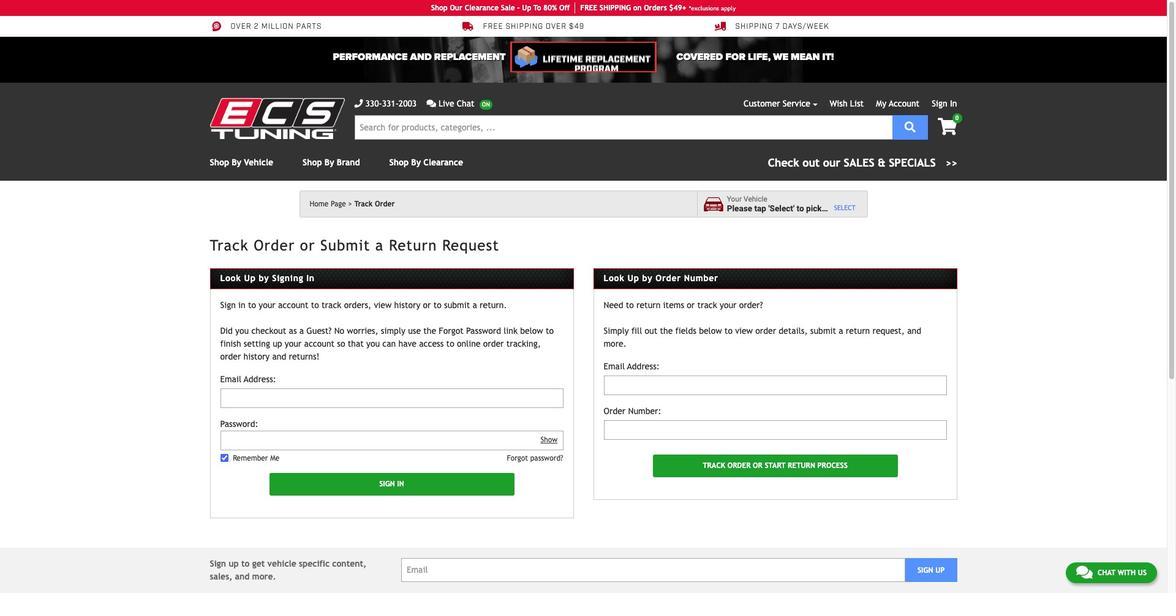 Task type: locate. For each thing, give the bounding box(es) containing it.
2 horizontal spatial order
[[756, 326, 777, 336]]

1 horizontal spatial return
[[846, 326, 871, 336]]

track for track order
[[355, 200, 373, 208]]

link
[[504, 326, 518, 336]]

address: for checkout
[[244, 374, 276, 384]]

and right request,
[[908, 326, 922, 336]]

get
[[252, 559, 265, 569]]

clearance up free
[[465, 4, 499, 12]]

0 vertical spatial clearance
[[465, 4, 499, 12]]

order left the start
[[728, 462, 751, 470]]

0 horizontal spatial track
[[322, 300, 342, 310]]

submit right details,
[[811, 326, 837, 336]]

track inside button
[[703, 462, 726, 470]]

sign in to your account to track orders, view history or to submit a return.
[[220, 300, 507, 310]]

sign in inside sign in button
[[380, 480, 404, 489]]

1 horizontal spatial track
[[355, 200, 373, 208]]

track for track order or start return process
[[703, 462, 726, 470]]

a inside your vehicle please tap 'select' to pick a vehicle
[[825, 204, 829, 213]]

sign for sign in button at the bottom left
[[380, 480, 395, 489]]

parts
[[296, 22, 322, 31]]

comments image inside chat with us link
[[1077, 565, 1094, 580]]

up inside did you checkout as a guest? no worries, simply use the forgot password link below to finish setting up your account so that you can have access to online order tracking, order history and returns!
[[273, 339, 282, 349]]

330-331-2003
[[366, 99, 417, 109]]

1 by from the left
[[232, 158, 242, 167]]

order
[[756, 326, 777, 336], [483, 339, 504, 349], [220, 352, 241, 362]]

2 vertical spatial track
[[703, 462, 726, 470]]

address: down fill
[[628, 362, 660, 371]]

0 vertical spatial vehicle
[[831, 204, 858, 213]]

to
[[797, 204, 805, 213], [248, 300, 256, 310], [311, 300, 319, 310], [434, 300, 442, 310], [626, 300, 634, 310], [546, 326, 554, 336], [725, 326, 733, 336], [447, 339, 455, 349], [242, 559, 250, 569]]

the inside 'simply fill out the fields below to view order details, submit a return request, and more.'
[[661, 326, 673, 336]]

1 vertical spatial view
[[736, 326, 753, 336]]

you
[[235, 326, 249, 336], [367, 339, 380, 349]]

1 horizontal spatial your
[[285, 339, 302, 349]]

over 2 million parts link
[[210, 21, 322, 32]]

in
[[951, 99, 958, 109], [307, 273, 315, 283], [397, 480, 404, 489]]

phone image
[[355, 99, 363, 108]]

a left request,
[[839, 326, 844, 336]]

shop by brand link
[[303, 158, 360, 167]]

forgot inside did you checkout as a guest? no worries, simply use the forgot password link below to finish setting up your account so that you can have access to online order tracking, order history and returns!
[[439, 326, 464, 336]]

return down track order
[[389, 237, 437, 254]]

clearance for by
[[424, 158, 463, 167]]

2 horizontal spatial track
[[703, 462, 726, 470]]

a right submit
[[376, 237, 384, 254]]

comments image for live
[[427, 99, 436, 108]]

my
[[877, 99, 887, 109]]

up for sign up
[[936, 566, 945, 575]]

&
[[878, 156, 886, 169]]

chat right live
[[457, 99, 475, 109]]

order inside button
[[728, 462, 751, 470]]

details,
[[779, 326, 808, 336]]

and left returns!
[[272, 352, 286, 362]]

1 vertical spatial vehicle
[[268, 559, 297, 569]]

0 vertical spatial address:
[[628, 362, 660, 371]]

vehicle inside sign up to get vehicle specific content, sales, and more.
[[268, 559, 297, 569]]

sign in link
[[933, 99, 958, 109]]

1 horizontal spatial submit
[[811, 326, 837, 336]]

1 horizontal spatial vehicle
[[744, 195, 768, 203]]

0 horizontal spatial view
[[374, 300, 392, 310]]

order for track order or submit a return request
[[254, 237, 295, 254]]

1 horizontal spatial track
[[698, 300, 718, 310]]

look for look up by order number
[[604, 273, 625, 283]]

by for brand
[[325, 158, 334, 167]]

and
[[908, 326, 922, 336], [272, 352, 286, 362], [235, 572, 250, 582]]

0 horizontal spatial comments image
[[427, 99, 436, 108]]

2 by from the left
[[325, 158, 334, 167]]

1 horizontal spatial history
[[395, 300, 421, 310]]

forgot
[[439, 326, 464, 336], [507, 454, 528, 463]]

by down 2003
[[412, 158, 421, 167]]

up up fill
[[628, 273, 640, 283]]

account inside did you checkout as a guest? no worries, simply use the forgot password link below to finish setting up your account so that you can have access to online order tracking, order history and returns!
[[304, 339, 335, 349]]

1 horizontal spatial address:
[[628, 362, 660, 371]]

0 horizontal spatial more.
[[252, 572, 276, 582]]

up inside button
[[936, 566, 945, 575]]

$49
[[569, 22, 585, 31]]

0 vertical spatial sign in
[[933, 99, 958, 109]]

0 horizontal spatial the
[[424, 326, 437, 336]]

1 vertical spatial submit
[[811, 326, 837, 336]]

0 horizontal spatial chat
[[457, 99, 475, 109]]

account down "guest?"
[[304, 339, 335, 349]]

sign inside sign up button
[[918, 566, 934, 575]]

0 horizontal spatial vehicle
[[244, 158, 273, 167]]

address:
[[628, 362, 660, 371], [244, 374, 276, 384]]

more. inside 'simply fill out the fields below to view order details, submit a return request, and more.'
[[604, 339, 627, 349]]

0 vertical spatial more.
[[604, 339, 627, 349]]

and
[[410, 51, 432, 63]]

0 horizontal spatial order
[[220, 352, 241, 362]]

330-
[[366, 99, 382, 109]]

return right the start
[[788, 462, 816, 470]]

clearance
[[465, 4, 499, 12], [424, 158, 463, 167]]

Email email field
[[402, 559, 906, 583]]

address: for out
[[628, 362, 660, 371]]

sign in button
[[269, 473, 515, 496]]

or left submit
[[300, 237, 315, 254]]

shop our clearance sale - up to 80% off link
[[431, 2, 576, 13]]

0 horizontal spatial return
[[389, 237, 437, 254]]

to left get
[[242, 559, 250, 569]]

days/week
[[783, 22, 830, 31]]

1 vertical spatial history
[[244, 352, 270, 362]]

330-331-2003 link
[[355, 97, 417, 110]]

below right fields
[[700, 326, 723, 336]]

by up the "need to return items or track your order?"
[[643, 273, 653, 283]]

1 horizontal spatial clearance
[[465, 4, 499, 12]]

1 horizontal spatial by
[[643, 273, 653, 283]]

up for need to return items or track your order?
[[628, 273, 640, 283]]

track
[[355, 200, 373, 208], [210, 237, 249, 254], [703, 462, 726, 470]]

0 vertical spatial track
[[355, 200, 373, 208]]

forgot up online on the bottom left
[[439, 326, 464, 336]]

sign for 'sign in' link
[[933, 99, 948, 109]]

0 vertical spatial in
[[951, 99, 958, 109]]

1 vertical spatial and
[[272, 352, 286, 362]]

your down as
[[285, 339, 302, 349]]

by left signing
[[259, 273, 269, 283]]

$49+
[[670, 4, 687, 12]]

1 vertical spatial sign in
[[380, 480, 404, 489]]

below inside 'simply fill out the fields below to view order details, submit a return request, and more.'
[[700, 326, 723, 336]]

0 vertical spatial comments image
[[427, 99, 436, 108]]

0 horizontal spatial by
[[232, 158, 242, 167]]

2 horizontal spatial and
[[908, 326, 922, 336]]

1 horizontal spatial vehicle
[[831, 204, 858, 213]]

2 horizontal spatial up
[[936, 566, 945, 575]]

more. down "simply"
[[604, 339, 627, 349]]

1 horizontal spatial and
[[272, 352, 286, 362]]

0 horizontal spatial history
[[244, 352, 270, 362]]

your
[[259, 300, 276, 310], [720, 300, 737, 310], [285, 339, 302, 349]]

0 horizontal spatial sign in
[[380, 480, 404, 489]]

email address: down fill
[[604, 362, 660, 371]]

1 horizontal spatial sign in
[[933, 99, 958, 109]]

2 by from the left
[[643, 273, 653, 283]]

view
[[374, 300, 392, 310], [736, 326, 753, 336]]

order up the "items" at the bottom of the page
[[656, 273, 682, 283]]

0 vertical spatial you
[[235, 326, 249, 336]]

0 vertical spatial submit
[[444, 300, 470, 310]]

'select'
[[769, 204, 795, 213]]

and inside did you checkout as a guest? no worries, simply use the forgot password link below to finish setting up your account so that you can have access to online order tracking, order history and returns!
[[272, 352, 286, 362]]

1 by from the left
[[259, 273, 269, 283]]

up up in
[[244, 273, 256, 283]]

remember me link
[[233, 454, 280, 463]]

sign up button
[[906, 559, 958, 583]]

1 horizontal spatial more.
[[604, 339, 627, 349]]

by
[[259, 273, 269, 283], [643, 273, 653, 283]]

1 vertical spatial email address:
[[220, 374, 276, 384]]

comments image for chat
[[1077, 565, 1094, 580]]

brand
[[337, 158, 360, 167]]

order right page
[[375, 200, 395, 208]]

1 horizontal spatial chat
[[1098, 569, 1116, 577]]

1 horizontal spatial comments image
[[1077, 565, 1094, 580]]

customer
[[744, 99, 781, 109]]

submit inside 'simply fill out the fields below to view order details, submit a return request, and more.'
[[811, 326, 837, 336]]

0 horizontal spatial your
[[259, 300, 276, 310]]

over
[[231, 22, 252, 31]]

submit left return. at the left bottom
[[444, 300, 470, 310]]

free
[[483, 22, 504, 31]]

history inside did you checkout as a guest? no worries, simply use the forgot password link below to finish setting up your account so that you can have access to online order tracking, order history and returns!
[[244, 352, 270, 362]]

to left pick
[[797, 204, 805, 213]]

and inside 'simply fill out the fields below to view order details, submit a return request, and more.'
[[908, 326, 922, 336]]

account
[[889, 99, 920, 109]]

chat left with
[[1098, 569, 1116, 577]]

0 horizontal spatial vehicle
[[268, 559, 297, 569]]

2 vertical spatial in
[[397, 480, 404, 489]]

1 horizontal spatial below
[[700, 326, 723, 336]]

1 vertical spatial email
[[220, 374, 242, 384]]

2 look from the left
[[604, 273, 625, 283]]

None password field
[[220, 431, 536, 450]]

0 horizontal spatial forgot
[[439, 326, 464, 336]]

1 horizontal spatial email address:
[[604, 362, 660, 371]]

chat with us link
[[1067, 563, 1158, 584]]

vehicle right pick
[[831, 204, 858, 213]]

0 horizontal spatial up
[[229, 559, 239, 569]]

off
[[560, 4, 570, 12]]

2 track from the left
[[698, 300, 718, 310]]

up inside sign up to get vehicle specific content, sales, and more.
[[229, 559, 239, 569]]

look up the need
[[604, 273, 625, 283]]

sales
[[844, 156, 875, 169]]

or right the "items" at the bottom of the page
[[687, 300, 695, 310]]

by down ecs tuning image at top
[[232, 158, 242, 167]]

3 by from the left
[[412, 158, 421, 167]]

0 horizontal spatial in
[[307, 273, 315, 283]]

the right 'out'
[[661, 326, 673, 336]]

1 vertical spatial more.
[[252, 572, 276, 582]]

0 horizontal spatial address:
[[244, 374, 276, 384]]

by for vehicle
[[232, 158, 242, 167]]

1 horizontal spatial in
[[397, 480, 404, 489]]

order down password
[[483, 339, 504, 349]]

None checkbox
[[220, 454, 228, 462]]

look up in
[[220, 273, 241, 283]]

1 below from the left
[[521, 326, 544, 336]]

address: down the setting
[[244, 374, 276, 384]]

1 vertical spatial return
[[846, 326, 871, 336]]

replacement
[[435, 51, 506, 63]]

2 horizontal spatial up
[[628, 273, 640, 283]]

return left request,
[[846, 326, 871, 336]]

vehicle right get
[[268, 559, 297, 569]]

track up look up by signing in in the top left of the page
[[210, 237, 249, 254]]

order up look up by signing in in the top left of the page
[[254, 237, 295, 254]]

you left can at left
[[367, 339, 380, 349]]

signing
[[272, 273, 304, 283]]

1 the from the left
[[424, 326, 437, 336]]

number
[[685, 273, 719, 283]]

None text field
[[604, 420, 947, 440]]

track left orders,
[[322, 300, 342, 310]]

shop for shop by brand
[[303, 158, 322, 167]]

view down order?
[[736, 326, 753, 336]]

look for look up by signing in
[[220, 273, 241, 283]]

history down the setting
[[244, 352, 270, 362]]

email address: down the setting
[[220, 374, 276, 384]]

your right in
[[259, 300, 276, 310]]

view inside 'simply fill out the fields below to view order details, submit a return request, and more.'
[[736, 326, 753, 336]]

1 horizontal spatial up
[[522, 4, 532, 12]]

1 horizontal spatial return
[[788, 462, 816, 470]]

None email field
[[604, 376, 947, 395], [220, 388, 564, 408], [604, 376, 947, 395], [220, 388, 564, 408]]

1 horizontal spatial email
[[604, 362, 625, 371]]

access
[[419, 339, 444, 349]]

sign inside sign up to get vehicle specific content, sales, and more.
[[210, 559, 226, 569]]

track down number
[[698, 300, 718, 310]]

orders
[[644, 4, 667, 12]]

below inside did you checkout as a guest? no worries, simply use the forgot password link below to finish setting up your account so that you can have access to online order tracking, order history and returns!
[[521, 326, 544, 336]]

view right orders,
[[374, 300, 392, 310]]

in for 'sign in' link
[[951, 99, 958, 109]]

that
[[348, 339, 364, 349]]

clearance down live
[[424, 158, 463, 167]]

2 the from the left
[[661, 326, 673, 336]]

1 vertical spatial return
[[788, 462, 816, 470]]

forgot left password?
[[507, 454, 528, 463]]

vehicle up tap
[[744, 195, 768, 203]]

forgot password?
[[507, 454, 564, 463]]

email down finish
[[220, 374, 242, 384]]

track
[[322, 300, 342, 310], [698, 300, 718, 310]]

to left online on the bottom left
[[447, 339, 455, 349]]

a inside 'simply fill out the fields below to view order details, submit a return request, and more.'
[[839, 326, 844, 336]]

to inside sign up to get vehicle specific content, sales, and more.
[[242, 559, 250, 569]]

in for sign in button at the bottom left
[[397, 480, 404, 489]]

a right pick
[[825, 204, 829, 213]]

by left the brand
[[325, 158, 334, 167]]

lifetime replacement program banner image
[[511, 42, 657, 72]]

0 vertical spatial forgot
[[439, 326, 464, 336]]

0 horizontal spatial email address:
[[220, 374, 276, 384]]

0 horizontal spatial up
[[244, 273, 256, 283]]

0 horizontal spatial clearance
[[424, 158, 463, 167]]

80%
[[544, 4, 557, 12]]

order down finish
[[220, 352, 241, 362]]

home page
[[310, 200, 346, 208]]

account up as
[[278, 300, 309, 310]]

order left details,
[[756, 326, 777, 336]]

comments image
[[427, 99, 436, 108], [1077, 565, 1094, 580]]

to inside your vehicle please tap 'select' to pick a vehicle
[[797, 204, 805, 213]]

up right -
[[522, 4, 532, 12]]

2 vertical spatial order
[[220, 352, 241, 362]]

or left the start
[[753, 462, 763, 470]]

history up use
[[395, 300, 421, 310]]

2 below from the left
[[700, 326, 723, 336]]

track left the start
[[703, 462, 726, 470]]

sign for sign up button
[[918, 566, 934, 575]]

0 horizontal spatial and
[[235, 572, 250, 582]]

comments image inside live chat link
[[427, 99, 436, 108]]

shop by clearance link
[[390, 158, 463, 167]]

0 horizontal spatial below
[[521, 326, 544, 336]]

live chat
[[439, 99, 475, 109]]

1 vertical spatial you
[[367, 339, 380, 349]]

-
[[518, 4, 520, 12]]

your
[[727, 195, 742, 203]]

0 horizontal spatial look
[[220, 273, 241, 283]]

0 vertical spatial return
[[389, 237, 437, 254]]

shop by brand
[[303, 158, 360, 167]]

1 horizontal spatial up
[[273, 339, 282, 349]]

account
[[278, 300, 309, 310], [304, 339, 335, 349]]

2 horizontal spatial in
[[951, 99, 958, 109]]

1 horizontal spatial the
[[661, 326, 673, 336]]

Search text field
[[355, 115, 893, 140]]

2 vertical spatial and
[[235, 572, 250, 582]]

comments image left live
[[427, 99, 436, 108]]

1 vertical spatial order
[[483, 339, 504, 349]]

0 vertical spatial email address:
[[604, 362, 660, 371]]

1 track from the left
[[322, 300, 342, 310]]

1 vertical spatial forgot
[[507, 454, 528, 463]]

live chat link
[[427, 97, 493, 110]]

email down "simply"
[[604, 362, 625, 371]]

vehicle down ecs tuning image at top
[[244, 158, 273, 167]]

sign in for 'sign in' link
[[933, 99, 958, 109]]

to right fields
[[725, 326, 733, 336]]

1 look from the left
[[220, 273, 241, 283]]

in inside button
[[397, 480, 404, 489]]

1 vertical spatial address:
[[244, 374, 276, 384]]

shipping
[[506, 22, 544, 31]]

order
[[375, 200, 395, 208], [254, 237, 295, 254], [656, 273, 682, 283], [604, 406, 626, 416], [728, 462, 751, 470]]

0 horizontal spatial track
[[210, 237, 249, 254]]

2 horizontal spatial by
[[412, 158, 421, 167]]

we
[[774, 51, 789, 63]]

below up tracking,
[[521, 326, 544, 336]]

request
[[443, 237, 500, 254]]

comments image left chat with us
[[1077, 565, 1094, 580]]

a right as
[[300, 326, 304, 336]]

submit
[[444, 300, 470, 310], [811, 326, 837, 336]]

email
[[604, 362, 625, 371], [220, 374, 242, 384]]

sign inside sign in button
[[380, 480, 395, 489]]

the up access
[[424, 326, 437, 336]]

1 horizontal spatial look
[[604, 273, 625, 283]]

more. inside sign up to get vehicle specific content, sales, and more.
[[252, 572, 276, 582]]

0 vertical spatial view
[[374, 300, 392, 310]]

your vehicle please tap 'select' to pick a vehicle
[[727, 195, 858, 213]]

track right page
[[355, 200, 373, 208]]

0 vertical spatial and
[[908, 326, 922, 336]]

return inside button
[[788, 462, 816, 470]]

you right "did" on the left bottom
[[235, 326, 249, 336]]

more. down get
[[252, 572, 276, 582]]

your left order?
[[720, 300, 737, 310]]

1 vertical spatial comments image
[[1077, 565, 1094, 580]]

7
[[776, 22, 781, 31]]

vehicle
[[831, 204, 858, 213], [268, 559, 297, 569]]

return left the "items" at the bottom of the page
[[637, 300, 661, 310]]

and right sales,
[[235, 572, 250, 582]]



Task type: vqa. For each thing, say whether or not it's contained in the screenshot.
second the "Qty:"
no



Task type: describe. For each thing, give the bounding box(es) containing it.
your inside did you checkout as a guest? no worries, simply use the forgot password link below to finish setting up your account so that you can have access to online order tracking, order history and returns!
[[285, 339, 302, 349]]

and inside sign up to get vehicle specific content, sales, and more.
[[235, 572, 250, 582]]

2
[[254, 22, 259, 31]]

look up by order number
[[604, 273, 719, 283]]

guest?
[[307, 326, 332, 336]]

shop for shop by clearance
[[390, 158, 409, 167]]

vehicle inside your vehicle please tap 'select' to pick a vehicle
[[744, 195, 768, 203]]

performance and replacement
[[333, 51, 506, 63]]

out
[[645, 326, 658, 336]]

search image
[[905, 121, 916, 132]]

the inside did you checkout as a guest? no worries, simply use the forgot password link below to finish setting up your account so that you can have access to online order tracking, order history and returns!
[[424, 326, 437, 336]]

shop by vehicle
[[210, 158, 273, 167]]

0 horizontal spatial you
[[235, 326, 249, 336]]

forgot password? link
[[507, 453, 564, 464]]

0 vertical spatial return
[[637, 300, 661, 310]]

password:
[[220, 419, 258, 429]]

1 vertical spatial chat
[[1098, 569, 1116, 577]]

it!
[[823, 51, 835, 63]]

email address: for did you checkout as a guest? no worries, simply use the forgot password link below to finish setting up your account so that you can have access to online order tracking, order history and returns!
[[220, 374, 276, 384]]

need
[[604, 300, 624, 310]]

wish
[[830, 99, 848, 109]]

order for track order or start return process
[[728, 462, 751, 470]]

0 vertical spatial vehicle
[[244, 158, 273, 167]]

use
[[408, 326, 421, 336]]

did you checkout as a guest? no worries, simply use the forgot password link below to finish setting up your account so that you can have access to online order tracking, order history and returns!
[[220, 326, 554, 362]]

to right link
[[546, 326, 554, 336]]

shipping
[[736, 22, 774, 31]]

million
[[262, 22, 294, 31]]

shipping 7 days/week
[[736, 22, 830, 31]]

1 horizontal spatial order
[[483, 339, 504, 349]]

order for track order
[[375, 200, 395, 208]]

setting
[[244, 339, 270, 349]]

track order
[[355, 200, 395, 208]]

live
[[439, 99, 455, 109]]

email for simply fill out the fields below to view order details, submit a return request, and more.
[[604, 362, 625, 371]]

vehicle inside your vehicle please tap 'select' to pick a vehicle
[[831, 204, 858, 213]]

so
[[337, 339, 345, 349]]

to up access
[[434, 300, 442, 310]]

1 vertical spatial in
[[307, 273, 315, 283]]

need to return items or track your order?
[[604, 300, 764, 310]]

1 horizontal spatial you
[[367, 339, 380, 349]]

please
[[727, 204, 753, 213]]

shop for shop our clearance sale - up to 80% off
[[431, 4, 448, 12]]

fields
[[676, 326, 697, 336]]

us
[[1139, 569, 1148, 577]]

number:
[[629, 406, 662, 416]]

clearance for our
[[465, 4, 499, 12]]

0
[[956, 115, 960, 121]]

free ship ping on orders $49+ *exclusions apply
[[581, 4, 736, 12]]

chat with us
[[1098, 569, 1148, 577]]

for
[[726, 51, 746, 63]]

apply
[[721, 5, 736, 11]]

331-
[[382, 99, 399, 109]]

order left number:
[[604, 406, 626, 416]]

specific
[[299, 559, 330, 569]]

tracking,
[[507, 339, 541, 349]]

order inside 'simply fill out the fields below to view order details, submit a return request, and more.'
[[756, 326, 777, 336]]

life,
[[749, 51, 771, 63]]

password
[[466, 326, 501, 336]]

*exclusions
[[689, 5, 720, 11]]

request,
[[873, 326, 905, 336]]

wish list
[[830, 99, 864, 109]]

2003
[[399, 99, 417, 109]]

process
[[818, 462, 848, 470]]

to right the need
[[626, 300, 634, 310]]

remember
[[233, 454, 268, 463]]

home page link
[[310, 200, 352, 208]]

covered
[[677, 51, 724, 63]]

checkout
[[252, 326, 286, 336]]

0 vertical spatial chat
[[457, 99, 475, 109]]

order?
[[740, 300, 764, 310]]

0 vertical spatial history
[[395, 300, 421, 310]]

have
[[399, 339, 417, 349]]

covered for life, we mean it!
[[677, 51, 835, 63]]

on
[[634, 4, 642, 12]]

sign up
[[918, 566, 945, 575]]

as
[[289, 326, 297, 336]]

or inside button
[[753, 462, 763, 470]]

up for sign in to your account to track orders, view history or to submit a return.
[[244, 273, 256, 283]]

specials
[[890, 156, 937, 169]]

shopping cart image
[[939, 118, 958, 135]]

customer service
[[744, 99, 811, 109]]

sign in for sign in button at the bottom left
[[380, 480, 404, 489]]

password?
[[531, 454, 564, 463]]

ecs tuning image
[[210, 98, 345, 139]]

shop for shop by vehicle
[[210, 158, 229, 167]]

free shipping over $49 link
[[463, 21, 585, 32]]

our
[[450, 4, 463, 12]]

by for signing
[[259, 273, 269, 283]]

track order or submit a return request
[[210, 237, 500, 254]]

or up access
[[423, 300, 431, 310]]

sales & specials link
[[769, 154, 958, 171]]

home
[[310, 200, 329, 208]]

to inside 'simply fill out the fields below to view order details, submit a return request, and more.'
[[725, 326, 733, 336]]

my account
[[877, 99, 920, 109]]

return inside 'simply fill out the fields below to view order details, submit a return request, and more.'
[[846, 326, 871, 336]]

to
[[534, 4, 542, 12]]

select
[[835, 204, 856, 211]]

to right in
[[248, 300, 256, 310]]

my account link
[[877, 99, 920, 109]]

email for did you checkout as a guest? no worries, simply use the forgot password link below to finish setting up your account so that you can have access to online order tracking, order history and returns!
[[220, 374, 242, 384]]

track for track order or submit a return request
[[210, 237, 249, 254]]

finish
[[220, 339, 241, 349]]

to up "guest?"
[[311, 300, 319, 310]]

0 vertical spatial account
[[278, 300, 309, 310]]

did
[[220, 326, 233, 336]]

a left return. at the left bottom
[[473, 300, 477, 310]]

up for sign up to get vehicle specific content, sales, and more.
[[229, 559, 239, 569]]

return.
[[480, 300, 507, 310]]

free
[[581, 4, 598, 12]]

start
[[765, 462, 786, 470]]

remember me
[[233, 454, 280, 463]]

order number:
[[604, 406, 662, 416]]

me
[[270, 454, 280, 463]]

simply fill out the fields below to view order details, submit a return request, and more.
[[604, 326, 922, 349]]

fill
[[632, 326, 643, 336]]

online
[[457, 339, 481, 349]]

customer service button
[[744, 97, 818, 110]]

2 horizontal spatial your
[[720, 300, 737, 310]]

0 horizontal spatial submit
[[444, 300, 470, 310]]

shop our clearance sale - up to 80% off
[[431, 4, 570, 12]]

show link
[[536, 431, 564, 450]]

a inside did you checkout as a guest? no worries, simply use the forgot password link below to finish setting up your account so that you can have access to online order tracking, order history and returns!
[[300, 326, 304, 336]]

tap
[[755, 204, 767, 213]]

1 horizontal spatial forgot
[[507, 454, 528, 463]]

can
[[383, 339, 396, 349]]

email address: for simply fill out the fields below to view order details, submit a return request, and more.
[[604, 362, 660, 371]]

by for order
[[643, 273, 653, 283]]

0 link
[[929, 113, 963, 137]]

by for clearance
[[412, 158, 421, 167]]

sale
[[501, 4, 515, 12]]

simply
[[381, 326, 406, 336]]

items
[[664, 300, 685, 310]]



